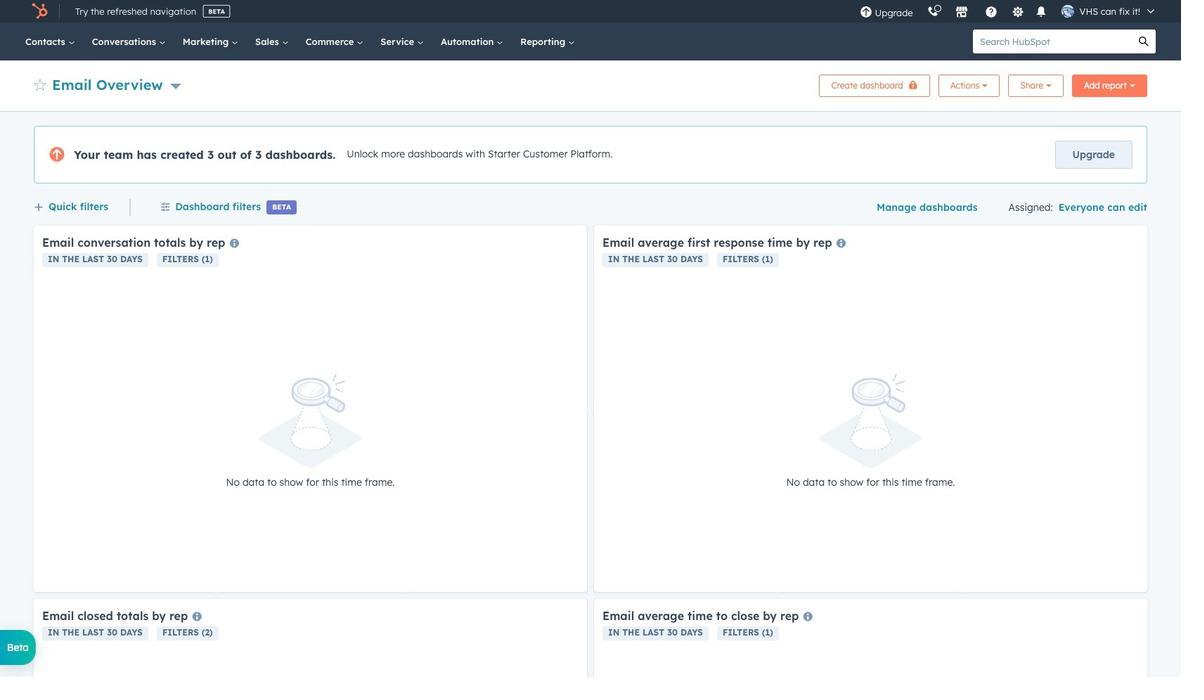 Task type: vqa. For each thing, say whether or not it's contained in the screenshot.
"A" within the 'Shortcut To use a snippet, type the # symbol followed by the snippet shortcut you enter above. The snippet will then appear in the text editor.'
no



Task type: locate. For each thing, give the bounding box(es) containing it.
email average time to close by rep element
[[594, 599, 1147, 677]]

menu
[[853, 0, 1164, 22]]

email average first response time by rep element
[[594, 226, 1147, 592]]

banner
[[34, 70, 1147, 97]]

Search HubSpot search field
[[973, 30, 1132, 53]]



Task type: describe. For each thing, give the bounding box(es) containing it.
email closed totals by rep element
[[34, 599, 587, 677]]

ruby anderson image
[[1061, 5, 1074, 18]]

email conversation totals by rep element
[[34, 226, 587, 592]]

marketplaces image
[[955, 6, 968, 19]]



